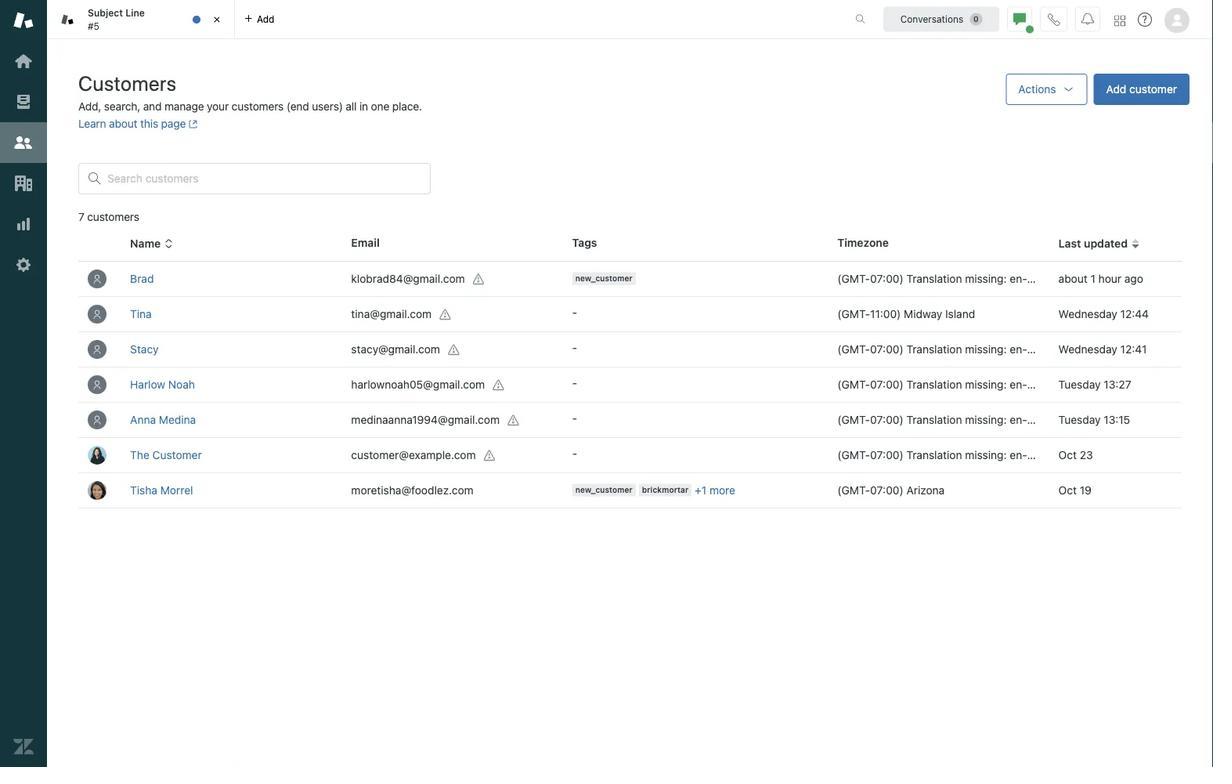 Task type: locate. For each thing, give the bounding box(es) containing it.
23
[[1080, 449, 1094, 461]]

2 (gmt-07:00) translation missing: en-us-x-1.txt.timezone.america_los_ang from the top
[[838, 343, 1214, 356]]

6 07:00) from the top
[[871, 484, 904, 497]]

1 vertical spatial new_customer
[[576, 485, 633, 494]]

1 missing: from the top
[[965, 272, 1007, 285]]

conversations button
[[884, 7, 1000, 32]]

(gmt- for about 1 hour ago
[[838, 272, 871, 285]]

4 (gmt-07:00) translation missing: en-us-x-1.txt.timezone.america_los_ang from the top
[[838, 413, 1214, 426]]

en- for wednesday 12:41
[[1010, 343, 1028, 356]]

(gmt- for oct 23
[[838, 449, 871, 461]]

(gmt-07:00) translation missing: en-us-x-1.txt.timezone.america_los_ang up oct 19
[[838, 449, 1214, 461]]

2 tuesday from the top
[[1059, 413, 1101, 426]]

x- left tuesday 13:15
[[1047, 413, 1058, 426]]

customers right the your at left
[[232, 100, 284, 113]]

add button
[[235, 0, 284, 38]]

0 vertical spatial new_customer
[[576, 274, 633, 283]]

us- for oct 23
[[1028, 449, 1047, 461]]

(gmt-07:00) translation missing: en-us-x-1.txt.timezone.america_los_ang for wednesday 12:41
[[838, 343, 1214, 356]]

07:00)
[[871, 272, 904, 285], [871, 343, 904, 356], [871, 378, 904, 391], [871, 413, 904, 426], [871, 449, 904, 461], [871, 484, 904, 497]]

7 (gmt- from the top
[[838, 484, 871, 497]]

5 1.txt.timezone.america_los_ang from the top
[[1058, 449, 1214, 461]]

4 x- from the top
[[1047, 413, 1058, 426]]

unverified email image for medinaanna1994@gmail.com
[[508, 414, 520, 427]]

1 vertical spatial wednesday
[[1059, 343, 1118, 356]]

stacy@gmail.com
[[351, 342, 440, 355]]

- for stacy@gmail.com
[[572, 341, 578, 354]]

1 vertical spatial oct
[[1059, 484, 1077, 497]]

en- for tuesday 13:15
[[1010, 413, 1028, 426]]

+1 more button
[[695, 483, 736, 497]]

unverified email image for tina@gmail.com
[[440, 308, 452, 321]]

4 missing: from the top
[[965, 413, 1007, 426]]

us-
[[1028, 272, 1047, 285], [1028, 343, 1047, 356], [1028, 378, 1047, 391], [1028, 413, 1047, 426], [1028, 449, 1047, 461]]

1.txt.timezone.america_los_ang
[[1058, 272, 1214, 285], [1058, 343, 1214, 356], [1058, 378, 1214, 391], [1058, 413, 1214, 426], [1058, 449, 1214, 461]]

customer
[[1130, 83, 1178, 96]]

1 tuesday from the top
[[1059, 378, 1101, 391]]

last
[[1059, 237, 1082, 250]]

07:00) for about 1 hour ago
[[871, 272, 904, 285]]

medinaanna1994@gmail.com
[[351, 413, 500, 426]]

1 vertical spatial tuesday
[[1059, 413, 1101, 426]]

email
[[351, 236, 380, 249]]

0 vertical spatial tuesday
[[1059, 378, 1101, 391]]

translation
[[907, 272, 963, 285], [907, 343, 963, 356], [907, 378, 963, 391], [907, 413, 963, 426], [907, 449, 963, 461]]

brickmortar
[[642, 485, 689, 494]]

0 vertical spatial customers
[[232, 100, 284, 113]]

wednesday down 1
[[1059, 308, 1118, 320]]

2 vertical spatial unverified email image
[[484, 449, 496, 462]]

new_customer left brickmortar in the bottom right of the page
[[576, 485, 633, 494]]

5 (gmt-07:00) translation missing: en-us-x-1.txt.timezone.america_los_ang from the top
[[838, 449, 1214, 461]]

x-
[[1047, 272, 1058, 285], [1047, 343, 1058, 356], [1047, 378, 1058, 391], [1047, 413, 1058, 426], [1047, 449, 1058, 461]]

1 vertical spatial unverified email image
[[493, 379, 505, 391]]

1
[[1091, 272, 1096, 285]]

harlow
[[130, 378, 165, 391]]

x- for tuesday 13:15
[[1047, 413, 1058, 426]]

oct
[[1059, 449, 1077, 461], [1059, 484, 1077, 497]]

1 new_customer from the top
[[576, 274, 633, 283]]

the customer
[[130, 449, 202, 461]]

4 1.txt.timezone.america_los_ang from the top
[[1058, 413, 1214, 426]]

missing: for tuesday 13:27
[[965, 378, 1007, 391]]

new_customer down tags at the left top
[[576, 274, 633, 283]]

x- left 1
[[1047, 272, 1058, 285]]

last updated
[[1059, 237, 1128, 250]]

5 us- from the top
[[1028, 449, 1047, 461]]

brad link
[[130, 272, 154, 285]]

customers right 7
[[87, 210, 139, 223]]

3 1.txt.timezone.america_los_ang from the top
[[1058, 378, 1214, 391]]

07:00) for oct 19
[[871, 484, 904, 497]]

zendesk products image
[[1115, 15, 1126, 26]]

button displays agent's chat status as online. image
[[1014, 13, 1026, 25]]

07:00) for tuesday 13:15
[[871, 413, 904, 426]]

name
[[130, 237, 161, 250]]

1 translation from the top
[[907, 272, 963, 285]]

notifications image
[[1082, 13, 1095, 25]]

oct left 19
[[1059, 484, 1077, 497]]

tuesday for tuesday 13:15
[[1059, 413, 1101, 426]]

1.txt.timezone.america_los_ang for oct 23
[[1058, 449, 1214, 461]]

us- left 1
[[1028, 272, 1047, 285]]

3 x- from the top
[[1047, 378, 1058, 391]]

1 en- from the top
[[1010, 272, 1028, 285]]

about
[[109, 117, 137, 130], [1059, 272, 1088, 285]]

1 wednesday from the top
[[1059, 308, 1118, 320]]

customers
[[78, 71, 177, 95]]

x- for tuesday 13:27
[[1047, 378, 1058, 391]]

1.txt.timezone.america_los_ang down 12:44
[[1058, 343, 1214, 356]]

1 07:00) from the top
[[871, 272, 904, 285]]

x- left wednesday 12:41
[[1047, 343, 1058, 356]]

x- left 'oct 23'
[[1047, 449, 1058, 461]]

line
[[126, 8, 145, 18]]

1.txt.timezone.america_los_ang for wednesday 12:41
[[1058, 343, 1214, 356]]

2 x- from the top
[[1047, 343, 1058, 356]]

(gmt-07:00) translation missing: en-us-x-1.txt.timezone.america_los_ang for oct 23
[[838, 449, 1214, 461]]

07:00) for tuesday 13:27
[[871, 378, 904, 391]]

2 missing: from the top
[[965, 343, 1007, 356]]

2 vertical spatial unverified email image
[[508, 414, 520, 427]]

us- left 'tuesday 13:27'
[[1028, 378, 1047, 391]]

about down search,
[[109, 117, 137, 130]]

us- for tuesday 13:15
[[1028, 413, 1047, 426]]

5 07:00) from the top
[[871, 449, 904, 461]]

3 (gmt-07:00) translation missing: en-us-x-1.txt.timezone.america_los_ang from the top
[[838, 378, 1214, 391]]

x- left 'tuesday 13:27'
[[1047, 378, 1058, 391]]

this
[[140, 117, 158, 130]]

tuesday left 13:27
[[1059, 378, 1101, 391]]

tuesday 13:15
[[1059, 413, 1131, 426]]

(gmt-
[[838, 272, 871, 285], [838, 308, 871, 320], [838, 343, 871, 356], [838, 378, 871, 391], [838, 413, 871, 426], [838, 449, 871, 461], [838, 484, 871, 497]]

tuesday up 'oct 23'
[[1059, 413, 1101, 426]]

x- for wednesday 12:41
[[1047, 343, 1058, 356]]

customers add, search, and manage your customers (end users) all in one place.
[[78, 71, 422, 113]]

(gmt-07:00) translation missing: en-us-x-1.txt.timezone.america_los_ang down last
[[838, 272, 1214, 285]]

1 horizontal spatial customers
[[232, 100, 284, 113]]

tina
[[130, 308, 152, 320]]

translation for oct 23
[[907, 449, 963, 461]]

new_customer
[[576, 274, 633, 283], [576, 485, 633, 494]]

0 vertical spatial unverified email image
[[448, 344, 461, 356]]

3 en- from the top
[[1010, 378, 1028, 391]]

add customer
[[1107, 83, 1178, 96]]

medina
[[159, 413, 196, 426]]

add,
[[78, 100, 101, 113]]

4 - from the top
[[572, 412, 578, 425]]

2 horizontal spatial unverified email image
[[508, 414, 520, 427]]

5 translation from the top
[[907, 449, 963, 461]]

tab containing subject line
[[47, 0, 235, 39]]

customers
[[232, 100, 284, 113], [87, 210, 139, 223]]

4 us- from the top
[[1028, 413, 1047, 426]]

1 vertical spatial customers
[[87, 210, 139, 223]]

tisha
[[130, 484, 157, 497]]

x- for oct 23
[[1047, 449, 1058, 461]]

- for tina@gmail.com
[[572, 306, 578, 319]]

tuesday
[[1059, 378, 1101, 391], [1059, 413, 1101, 426]]

4 translation from the top
[[907, 413, 963, 426]]

1.txt.timezone.america_los_ang for tuesday 13:27
[[1058, 378, 1214, 391]]

last updated button
[[1059, 237, 1141, 251]]

1.txt.timezone.america_los_ang down 13:15 on the bottom of the page
[[1058, 449, 1214, 461]]

customers inside customers add, search, and manage your customers (end users) all in one place.
[[232, 100, 284, 113]]

(gmt- for wednesday 12:44
[[838, 308, 871, 320]]

4 en- from the top
[[1010, 413, 1028, 426]]

(gmt-07:00) translation missing: en-us-x-1.txt.timezone.america_los_ang up 'oct 23'
[[838, 413, 1214, 426]]

anna medina
[[130, 413, 196, 426]]

(gmt-07:00) translation missing: en-us-x-1.txt.timezone.america_los_ang up tuesday 13:15
[[838, 378, 1214, 391]]

oct left 23
[[1059, 449, 1077, 461]]

2 07:00) from the top
[[871, 343, 904, 356]]

1 us- from the top
[[1028, 272, 1047, 285]]

subject
[[88, 8, 123, 18]]

2 en- from the top
[[1010, 343, 1028, 356]]

2 - from the top
[[572, 341, 578, 354]]

unverified email image
[[473, 273, 485, 286], [440, 308, 452, 321], [508, 414, 520, 427]]

about left 1
[[1059, 272, 1088, 285]]

us- left tuesday 13:15
[[1028, 413, 1047, 426]]

us- left 'oct 23'
[[1028, 449, 1047, 461]]

1 (gmt- from the top
[[838, 272, 871, 285]]

stacy
[[130, 343, 159, 356]]

1.txt.timezone.america_los_ang up 12:44
[[1058, 272, 1214, 285]]

12:41
[[1121, 343, 1147, 356]]

brickmortar +1 more
[[642, 483, 736, 496]]

1 1.txt.timezone.america_los_ang from the top
[[1058, 272, 1214, 285]]

tab
[[47, 0, 235, 39]]

5 - from the top
[[572, 447, 578, 460]]

2 1.txt.timezone.america_los_ang from the top
[[1058, 343, 1214, 356]]

missing: for about 1 hour ago
[[965, 272, 1007, 285]]

subject line #5
[[88, 8, 145, 31]]

0 vertical spatial unverified email image
[[473, 273, 485, 286]]

4 07:00) from the top
[[871, 413, 904, 426]]

views image
[[13, 92, 34, 112]]

ago
[[1125, 272, 1144, 285]]

customer@example.com
[[351, 448, 476, 461]]

3 missing: from the top
[[965, 378, 1007, 391]]

tisha morrel
[[130, 484, 193, 497]]

5 (gmt- from the top
[[838, 413, 871, 426]]

admin image
[[13, 255, 34, 275]]

wednesday up 'tuesday 13:27'
[[1059, 343, 1118, 356]]

1.txt.timezone.america_los_ang for about 1 hour ago
[[1058, 272, 1214, 285]]

12:44
[[1121, 308, 1149, 320]]

1.txt.timezone.america_los_ang down 13:27
[[1058, 413, 1214, 426]]

add customer button
[[1094, 74, 1190, 105]]

1 vertical spatial unverified email image
[[440, 308, 452, 321]]

0 vertical spatial oct
[[1059, 449, 1077, 461]]

missing:
[[965, 272, 1007, 285], [965, 343, 1007, 356], [965, 378, 1007, 391], [965, 413, 1007, 426], [965, 449, 1007, 461]]

0 vertical spatial about
[[109, 117, 137, 130]]

6 (gmt- from the top
[[838, 449, 871, 461]]

- for medinaanna1994@gmail.com
[[572, 412, 578, 425]]

7
[[78, 210, 84, 223]]

3 - from the top
[[572, 376, 578, 389]]

3 us- from the top
[[1028, 378, 1047, 391]]

2 (gmt- from the top
[[838, 308, 871, 320]]

customer
[[152, 449, 202, 461]]

5 x- from the top
[[1047, 449, 1058, 461]]

1 - from the top
[[572, 306, 578, 319]]

1 horizontal spatial unverified email image
[[473, 273, 485, 286]]

2 new_customer from the top
[[576, 485, 633, 494]]

1 vertical spatial about
[[1059, 272, 1088, 285]]

3 (gmt- from the top
[[838, 343, 871, 356]]

one
[[371, 100, 390, 113]]

en- for oct 23
[[1010, 449, 1028, 461]]

2 us- from the top
[[1028, 343, 1047, 356]]

tabs tab list
[[47, 0, 839, 39]]

2 translation from the top
[[907, 343, 963, 356]]

search,
[[104, 100, 140, 113]]

en-
[[1010, 272, 1028, 285], [1010, 343, 1028, 356], [1010, 378, 1028, 391], [1010, 413, 1028, 426], [1010, 449, 1028, 461]]

3 07:00) from the top
[[871, 378, 904, 391]]

2 oct from the top
[[1059, 484, 1077, 497]]

translation for tuesday 13:15
[[907, 413, 963, 426]]

2 wednesday from the top
[[1059, 343, 1118, 356]]

the customer link
[[130, 449, 202, 461]]

missing: for wednesday 12:41
[[965, 343, 1007, 356]]

5 missing: from the top
[[965, 449, 1007, 461]]

us- for about 1 hour ago
[[1028, 272, 1047, 285]]

7 customers
[[78, 210, 139, 223]]

1 (gmt-07:00) translation missing: en-us-x-1.txt.timezone.america_los_ang from the top
[[838, 272, 1214, 285]]

new_customer for (gmt-07:00) translation missing: en-us-x-1.txt.timezone.america_los_ang
[[576, 274, 633, 283]]

1 oct from the top
[[1059, 449, 1077, 461]]

x- for about 1 hour ago
[[1047, 272, 1058, 285]]

1 x- from the top
[[1047, 272, 1058, 285]]

tisha morrel link
[[130, 484, 193, 497]]

3 translation from the top
[[907, 378, 963, 391]]

4 (gmt- from the top
[[838, 378, 871, 391]]

07:00) for oct 23
[[871, 449, 904, 461]]

(gmt-07:00) translation missing: en-us-x-1.txt.timezone.america_los_ang down island
[[838, 343, 1214, 356]]

us- left wednesday 12:41
[[1028, 343, 1047, 356]]

0 vertical spatial wednesday
[[1059, 308, 1118, 320]]

0 horizontal spatial unverified email image
[[440, 308, 452, 321]]

main element
[[0, 0, 47, 767]]

1.txt.timezone.america_los_ang down 12:41
[[1058, 378, 1214, 391]]

5 en- from the top
[[1010, 449, 1028, 461]]

0 horizontal spatial about
[[109, 117, 137, 130]]

unverified email image
[[448, 344, 461, 356], [493, 379, 505, 391], [484, 449, 496, 462]]



Task type: vqa. For each thing, say whether or not it's contained in the screenshot.


Task type: describe. For each thing, give the bounding box(es) containing it.
page
[[161, 117, 186, 130]]

more
[[710, 483, 736, 496]]

your
[[207, 100, 229, 113]]

get started image
[[13, 51, 34, 71]]

13:15
[[1104, 413, 1131, 426]]

anna medina link
[[130, 413, 196, 426]]

(gmt-07:00) translation missing: en-us-x-1.txt.timezone.america_los_ang for tuesday 13:27
[[838, 378, 1214, 391]]

noah
[[168, 378, 195, 391]]

(gmt-11:00) midway island
[[838, 308, 976, 320]]

add
[[1107, 83, 1127, 96]]

07:00) for wednesday 12:41
[[871, 343, 904, 356]]

+1
[[695, 483, 707, 496]]

island
[[946, 308, 976, 320]]

arizona
[[907, 484, 945, 497]]

tina@gmail.com
[[351, 307, 432, 320]]

zendesk support image
[[13, 10, 34, 31]]

conversations
[[901, 14, 964, 25]]

timezone
[[838, 236, 889, 249]]

13:27
[[1104, 378, 1132, 391]]

(gmt-07:00) arizona
[[838, 484, 945, 497]]

(gmt- for tuesday 13:15
[[838, 413, 871, 426]]

oct 19
[[1059, 484, 1092, 497]]

wednesday for wednesday 12:44
[[1059, 308, 1118, 320]]

moretisha@foodlez.com
[[351, 484, 474, 497]]

us- for wednesday 12:41
[[1028, 343, 1047, 356]]

name button
[[130, 237, 173, 251]]

tuesday for tuesday 13:27
[[1059, 378, 1101, 391]]

11:00)
[[871, 308, 901, 320]]

get help image
[[1138, 13, 1152, 27]]

en- for tuesday 13:27
[[1010, 378, 1028, 391]]

place.
[[392, 100, 422, 113]]

(gmt-07:00) translation missing: en-us-x-1.txt.timezone.america_los_ang for tuesday 13:15
[[838, 413, 1214, 426]]

wednesday 12:44
[[1059, 308, 1149, 320]]

translation for tuesday 13:27
[[907, 378, 963, 391]]

wednesday for wednesday 12:41
[[1059, 343, 1118, 356]]

wednesday 12:41
[[1059, 343, 1147, 356]]

brad
[[130, 272, 154, 285]]

harlow noah link
[[130, 378, 195, 391]]

- for harlownoah05@gmail.com
[[572, 376, 578, 389]]

users)
[[312, 100, 343, 113]]

organizations image
[[13, 173, 34, 194]]

19
[[1080, 484, 1092, 497]]

#5
[[88, 20, 99, 31]]

and
[[143, 100, 162, 113]]

harlow noah
[[130, 378, 195, 391]]

oct for oct 19
[[1059, 484, 1077, 497]]

zendesk image
[[13, 736, 34, 757]]

about 1 hour ago
[[1059, 272, 1144, 285]]

morrel
[[160, 484, 193, 497]]

(gmt- for wednesday 12:41
[[838, 343, 871, 356]]

unverified email image for klobrad84@gmail.com
[[473, 273, 485, 286]]

learn about this page link
[[78, 117, 198, 130]]

tuesday 13:27
[[1059, 378, 1132, 391]]

(gmt-07:00) translation missing: en-us-x-1.txt.timezone.america_los_ang for about 1 hour ago
[[838, 272, 1214, 285]]

tags
[[572, 236, 597, 249]]

reporting image
[[13, 214, 34, 234]]

in
[[360, 100, 368, 113]]

(end
[[287, 100, 309, 113]]

close image
[[209, 12, 225, 27]]

add
[[257, 14, 275, 25]]

unverified email image for stacy@gmail.com
[[448, 344, 461, 356]]

unverified email image for customer@example.com
[[484, 449, 496, 462]]

tina link
[[130, 308, 152, 320]]

actions
[[1019, 83, 1057, 96]]

customers image
[[13, 132, 34, 153]]

oct for oct 23
[[1059, 449, 1077, 461]]

stacy link
[[130, 343, 159, 356]]

translation for wednesday 12:41
[[907, 343, 963, 356]]

0 horizontal spatial customers
[[87, 210, 139, 223]]

oct 23
[[1059, 449, 1094, 461]]

missing: for tuesday 13:15
[[965, 413, 1007, 426]]

learn about this page
[[78, 117, 186, 130]]

Search customers field
[[107, 172, 421, 186]]

us- for tuesday 13:27
[[1028, 378, 1047, 391]]

- for customer@example.com
[[572, 447, 578, 460]]

updated
[[1084, 237, 1128, 250]]

missing: for oct 23
[[965, 449, 1007, 461]]

harlownoah05@gmail.com
[[351, 377, 485, 390]]

(opens in a new tab) image
[[186, 119, 198, 129]]

anna
[[130, 413, 156, 426]]

1.txt.timezone.america_los_ang for tuesday 13:15
[[1058, 413, 1214, 426]]

learn
[[78, 117, 106, 130]]

hour
[[1099, 272, 1122, 285]]

en- for about 1 hour ago
[[1010, 272, 1028, 285]]

the
[[130, 449, 150, 461]]

klobrad84@gmail.com
[[351, 272, 465, 285]]

(gmt- for tuesday 13:27
[[838, 378, 871, 391]]

translation for about 1 hour ago
[[907, 272, 963, 285]]

actions button
[[1006, 74, 1088, 105]]

manage
[[165, 100, 204, 113]]

unverified email image for harlownoah05@gmail.com
[[493, 379, 505, 391]]

new_customer for (gmt-07:00) arizona
[[576, 485, 633, 494]]

midway
[[904, 308, 943, 320]]

1 horizontal spatial about
[[1059, 272, 1088, 285]]

(gmt- for oct 19
[[838, 484, 871, 497]]

all
[[346, 100, 357, 113]]



